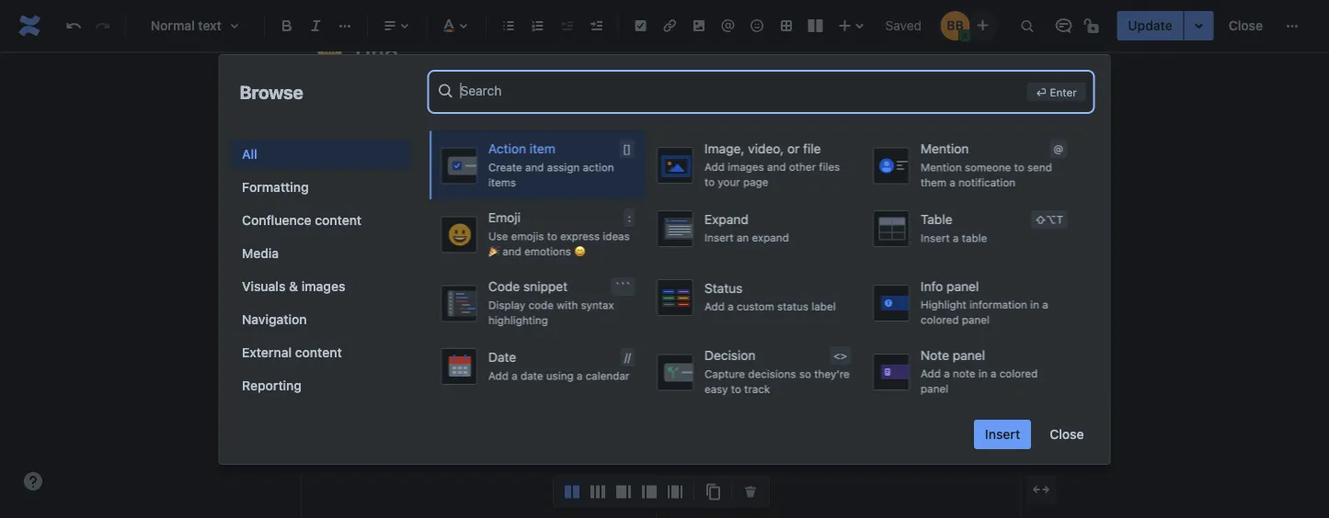 Task type: locate. For each thing, give the bounding box(es) containing it.
1 horizontal spatial insert
[[921, 232, 950, 245]]

page
[[743, 176, 768, 189]]

0 horizontal spatial colored
[[921, 314, 959, 327]]

saved
[[886, 18, 922, 33]]

close button
[[1218, 11, 1274, 40], [1039, 420, 1095, 450]]

code
[[488, 279, 520, 294]]

add down image,
[[704, 161, 724, 174]]

mention
[[921, 141, 969, 156], [921, 161, 962, 174]]

visuals & images button
[[230, 272, 411, 302]]

and down item
[[525, 161, 544, 174]]

close up go wide image
[[1050, 427, 1084, 443]]

images up the page
[[728, 161, 764, 174]]

insert for insert
[[985, 427, 1021, 443]]

media button
[[230, 239, 411, 269]]

colored down highlight
[[921, 314, 959, 327]]

to down the "capture"
[[731, 383, 741, 396]]

all
[[242, 147, 257, 162]]

colored
[[921, 314, 959, 327], [999, 368, 1038, 381]]

colored right the note
[[999, 368, 1038, 381]]

<>
[[833, 350, 847, 363]]

and inside 'create and assign action items'
[[525, 161, 544, 174]]

media
[[242, 246, 278, 261]]

use emojis to express ideas 🎉 and emotions 😄
[[488, 230, 630, 258]]

bullet list ⌘⇧8 image
[[498, 15, 520, 37]]

create and assign action items
[[488, 161, 614, 189]]

0 vertical spatial images
[[728, 161, 764, 174]]

to left send
[[1014, 161, 1024, 174]]

1 vertical spatial content
[[295, 345, 341, 361]]

status add a custom status label
[[704, 281, 836, 313]]

a right 'information'
[[1042, 299, 1048, 312]]

a right them
[[949, 176, 955, 189]]

close
[[1229, 18, 1263, 33], [1050, 427, 1084, 443]]

and inside "image, video, or file add images and other files to your page"
[[767, 161, 786, 174]]

insert for insert a table
[[921, 232, 950, 245]]

syntax
[[581, 299, 614, 312]]

1 horizontal spatial colored
[[999, 368, 1038, 381]]

image, video, or file add images and other files to your page
[[704, 141, 840, 189]]

close button up go wide image
[[1039, 420, 1095, 450]]

1 vertical spatial close
[[1050, 427, 1084, 443]]

information
[[969, 299, 1027, 312]]

date down highlighting on the bottom left
[[488, 350, 516, 365]]

capture
[[704, 368, 745, 381]]

to
[[512, 120, 525, 138], [1014, 161, 1024, 174], [704, 176, 715, 189], [547, 230, 557, 243], [731, 383, 741, 396]]

date
[[320, 220, 353, 238], [488, 350, 516, 365]]

table image
[[775, 15, 798, 37]]

file
[[803, 141, 821, 156]]

emotions
[[524, 245, 571, 258]]

and inside use emojis to express ideas 🎉 and emotions 😄
[[502, 245, 521, 258]]

is
[[442, 120, 452, 138]]

0 horizontal spatial close
[[1050, 427, 1084, 443]]

1 vertical spatial images
[[301, 279, 345, 294]]

add image, video, or file image
[[688, 15, 710, 37]]

easy
[[704, 383, 728, 396]]

highlight
[[921, 299, 966, 312]]

editor toolbar toolbar
[[554, 479, 769, 519]]

three columns with sidebars image
[[664, 482, 686, 504]]

1 horizontal spatial close
[[1229, 18, 1263, 33]]

1 horizontal spatial date
[[488, 350, 516, 365]]

undo ⌘z image
[[62, 15, 84, 37]]

decision
[[704, 348, 755, 363]]

advanced search image
[[437, 82, 455, 100]]

action item image
[[630, 15, 652, 37]]

0 horizontal spatial images
[[301, 279, 345, 294]]

with
[[556, 299, 578, 312]]

a inside mention someone to send them a notification
[[949, 176, 955, 189]]

images inside button
[[301, 279, 345, 294]]

an down expand
[[736, 232, 749, 244]]

right sidebar image
[[613, 482, 635, 504]]

this
[[348, 120, 376, 138]]

2 horizontal spatial and
[[767, 161, 786, 174]]

content down navigation button
[[295, 345, 341, 361]]

browse
[[240, 81, 303, 103]]

1 vertical spatial an
[[736, 232, 749, 244]]

1 horizontal spatial and
[[525, 161, 544, 174]]

to up action item
[[512, 120, 525, 138]]

remove image
[[740, 482, 762, 504]]

add inside "note panel add a note in a colored panel"
[[921, 368, 941, 381]]

mention inside mention someone to send them a notification
[[921, 161, 962, 174]]

and right "🎉"
[[502, 245, 521, 258]]

0 horizontal spatial an
[[640, 120, 656, 138]]

panel
[[946, 279, 979, 294], [962, 314, 989, 327], [953, 348, 985, 363], [921, 383, 948, 396]]

in inside "note panel add a note in a colored panel"
[[978, 368, 987, 381]]

add inside "image, video, or file add images and other files to your page"
[[704, 161, 724, 174]]

bold ⌘b image
[[276, 15, 298, 37]]

an
[[640, 120, 656, 138], [736, 232, 749, 244]]

content
[[314, 213, 361, 228], [295, 345, 341, 361]]

close right adjust update settings image
[[1229, 18, 1263, 33]]

bob builder image
[[941, 11, 970, 40]]

Main content area, start typing to enter text. text field
[[300, 108, 1022, 519]]

0 vertical spatial date
[[320, 220, 353, 238]]

action item
[[488, 141, 555, 156]]

1 vertical spatial close button
[[1039, 420, 1095, 450]]

an left online
[[640, 120, 656, 138]]

action
[[582, 161, 614, 174]]

to left your
[[704, 176, 715, 189]]

content for confluence content
[[314, 213, 361, 228]]

close inside browse dialog
[[1050, 427, 1084, 443]]

0 horizontal spatial date
[[320, 220, 353, 238]]

mention image
[[717, 15, 739, 37]]

colored inside info panel highlight information in a colored panel
[[921, 314, 959, 327]]

note
[[953, 368, 975, 381]]

0 vertical spatial in
[[1030, 299, 1039, 312]]

update
[[1128, 18, 1173, 33]]

2 mention from the top
[[921, 161, 962, 174]]

insert down "note panel add a note in a colored panel"
[[985, 427, 1021, 443]]

you
[[529, 120, 553, 138]]

and
[[767, 161, 786, 174], [525, 161, 544, 174], [502, 245, 521, 258]]

1 vertical spatial in
[[978, 368, 987, 381]]

in right the note
[[978, 368, 987, 381]]

date up media button
[[320, 220, 353, 238]]

a inside status add a custom status label
[[728, 301, 733, 313]]

images inside "image, video, or file add images and other files to your page"
[[728, 161, 764, 174]]

1 horizontal spatial in
[[1030, 299, 1039, 312]]

track
[[744, 383, 770, 396]]

1 vertical spatial date
[[488, 350, 516, 365]]

reporting button
[[230, 372, 411, 401]]

in right 'information'
[[1030, 299, 1039, 312]]

0 vertical spatial content
[[314, 213, 361, 228]]

status
[[777, 301, 808, 313]]

decisions
[[748, 368, 796, 381]]

add down status on the bottom right of the page
[[704, 301, 724, 313]]

insert down table
[[921, 232, 950, 245]]

add down the note
[[921, 368, 941, 381]]

insert down expand
[[704, 232, 733, 244]]

2 horizontal spatial insert
[[985, 427, 1021, 443]]

navigation button
[[230, 305, 411, 335]]

0 horizontal spatial close button
[[1039, 420, 1095, 450]]

1 horizontal spatial close button
[[1218, 11, 1274, 40]]

1 vertical spatial mention
[[921, 161, 962, 174]]

1 horizontal spatial an
[[736, 232, 749, 244]]

0 vertical spatial an
[[640, 120, 656, 138]]

0 horizontal spatial in
[[978, 368, 987, 381]]

confluence content
[[242, 213, 361, 228]]

to up emotions
[[547, 230, 557, 243]]

emoji
[[488, 210, 520, 225]]

panel up the note
[[953, 348, 985, 363]]

info
[[921, 279, 943, 294]]

0 vertical spatial close
[[1229, 18, 1263, 33]]

1 vertical spatial colored
[[999, 368, 1038, 381]]

code
[[528, 299, 553, 312]]

0 horizontal spatial insert
[[704, 232, 733, 244]]

1 horizontal spatial images
[[728, 161, 764, 174]]

they're
[[814, 368, 850, 381]]

⏎
[[1036, 86, 1047, 98]]

panel down the note
[[921, 383, 948, 396]]

capture decisions so they're easy to track
[[704, 368, 850, 396]]

0 vertical spatial colored
[[921, 314, 959, 327]]

close button right adjust update settings image
[[1218, 11, 1274, 40]]

display
[[488, 299, 525, 312]]

meetical,
[[577, 120, 636, 138]]

0 horizontal spatial and
[[502, 245, 521, 258]]

status
[[704, 281, 742, 296]]

redo ⌘⇧z image
[[92, 15, 114, 37]]

a
[[949, 176, 955, 189], [953, 232, 959, 245], [1042, 299, 1048, 312], [728, 301, 733, 313], [944, 368, 950, 381], [990, 368, 996, 381], [511, 370, 517, 383], [576, 370, 582, 383]]

editable content region
[[282, 0, 1056, 519]]

external content button
[[230, 339, 411, 368]]

link image
[[659, 15, 681, 37]]

content down formatting button
[[314, 213, 361, 228]]

add left date on the left bottom of the page
[[488, 370, 508, 383]]

and down the video,
[[767, 161, 786, 174]]

panel info image
[[319, 119, 341, 141]]

images right &
[[301, 279, 345, 294]]

add
[[704, 161, 724, 174], [704, 301, 724, 313], [921, 368, 941, 381], [488, 370, 508, 383]]

1 mention from the top
[[921, 141, 969, 156]]

0 vertical spatial mention
[[921, 141, 969, 156]]

a down status on the bottom right of the page
[[728, 301, 733, 313]]

left sidebar image
[[639, 482, 661, 504]]

[]
[[622, 143, 631, 155]]

insert inside button
[[985, 427, 1021, 443]]



Task type: describe. For each thing, give the bounding box(es) containing it.
two columns image
[[561, 482, 583, 504]]

express
[[560, 230, 599, 243]]

an inside main content area, start typing to enter text. text field
[[640, 120, 656, 138]]

send
[[1027, 161, 1052, 174]]

insert a table
[[921, 232, 987, 245]]

panel up highlight
[[946, 279, 979, 294]]

date inside main content area, start typing to enter text. text field
[[320, 220, 353, 238]]

someone
[[965, 161, 1011, 174]]

use
[[488, 230, 508, 243]]

all button
[[230, 140, 411, 169]]

an inside expand insert an expand
[[736, 232, 749, 244]]

by
[[557, 120, 573, 138]]

0 vertical spatial close button
[[1218, 11, 1274, 40]]

notification
[[958, 176, 1015, 189]]

content for external content
[[295, 345, 341, 361]]

them
[[921, 176, 946, 189]]

a left "table"
[[953, 232, 959, 245]]

visuals & images
[[242, 279, 345, 294]]

this template is brought to you by meetical, an online meeting management tool.
[[348, 120, 880, 138]]

italic ⌘i image
[[305, 15, 327, 37]]

//
[[624, 351, 631, 364]]

to inside "image, video, or file add images and other files to your page"
[[704, 176, 715, 189]]

to inside use emojis to express ideas 🎉 and emotions 😄
[[547, 230, 557, 243]]

mention for mention
[[921, 141, 969, 156]]

a right the note
[[990, 368, 996, 381]]

add inside status add a custom status label
[[704, 301, 724, 313]]

table
[[921, 212, 952, 227]]

calendar
[[585, 370, 629, 383]]

&
[[289, 279, 298, 294]]

a right using
[[576, 370, 582, 383]]

create
[[488, 161, 522, 174]]

and for emojis
[[502, 245, 521, 258]]

management
[[761, 120, 847, 138]]

expand insert an expand
[[704, 212, 789, 244]]

date
[[520, 370, 543, 383]]

using
[[546, 370, 573, 383]]

navigation
[[242, 312, 306, 328]]

mention for mention someone to send them a notification
[[921, 161, 962, 174]]

update button
[[1117, 11, 1184, 40]]

action
[[488, 141, 526, 156]]

emojis
[[511, 230, 544, 243]]

@
[[1053, 143, 1063, 155]]

date inside browse dialog
[[488, 350, 516, 365]]

tool.
[[851, 120, 880, 138]]

note panel add a note in a colored panel
[[921, 348, 1038, 396]]

items
[[488, 176, 516, 189]]

display code with syntax highlighting
[[488, 299, 614, 327]]

⏎ enter
[[1036, 86, 1077, 98]]

to inside text field
[[512, 120, 525, 138]]

video,
[[748, 141, 784, 156]]

table
[[962, 232, 987, 245]]

other
[[789, 161, 816, 174]]

code snippet
[[488, 279, 567, 294]]

confluence image
[[15, 11, 44, 40]]

a left date on the left bottom of the page
[[511, 370, 517, 383]]

snippet
[[523, 279, 567, 294]]

go wide image
[[1030, 480, 1053, 502]]

adjust update settings image
[[1188, 15, 1211, 37]]

visuals
[[242, 279, 285, 294]]

info panel highlight information in a colored panel
[[921, 279, 1048, 327]]

layouts image
[[805, 15, 827, 37]]

location
[[320, 343, 380, 360]]

or
[[787, 141, 799, 156]]

confluence
[[242, 213, 311, 228]]

item
[[529, 141, 555, 156]]

outdent ⇧tab image
[[556, 15, 578, 37]]

ideas
[[603, 230, 630, 243]]

custom
[[737, 301, 774, 313]]

😄
[[574, 245, 585, 258]]

a left the note
[[944, 368, 950, 381]]

and for video,
[[767, 161, 786, 174]]

copy image
[[702, 482, 724, 504]]

insert button
[[974, 420, 1032, 450]]

external content
[[242, 345, 341, 361]]

insert inside expand insert an expand
[[704, 232, 733, 244]]

confluence image
[[15, 11, 44, 40]]

in inside info panel highlight information in a colored panel
[[1030, 299, 1039, 312]]

to inside mention someone to send them a notification
[[1014, 161, 1024, 174]]

image,
[[704, 141, 744, 156]]

expand
[[704, 212, 748, 227]]

⇧⌥t
[[1035, 213, 1063, 226]]

panel down 'information'
[[962, 314, 989, 327]]

emoji image
[[746, 15, 768, 37]]

external
[[242, 345, 291, 361]]

add a date using a calendar
[[488, 370, 629, 383]]

```
[[615, 281, 631, 293]]

indent tab image
[[585, 15, 607, 37]]

expand
[[752, 232, 789, 244]]

confluence content button
[[230, 206, 411, 236]]

enter
[[1050, 86, 1077, 98]]

online
[[660, 120, 699, 138]]

reporting
[[242, 379, 301, 394]]

numbered list ⌘⇧7 image
[[527, 15, 549, 37]]

three columns image
[[587, 482, 609, 504]]

template
[[380, 120, 438, 138]]

a inside info panel highlight information in a colored panel
[[1042, 299, 1048, 312]]

🎉
[[488, 245, 499, 258]]

Give this page a title text field
[[350, 39, 1011, 69]]

search field
[[460, 74, 1020, 107]]

:
[[627, 212, 631, 224]]

to inside capture decisions so they're easy to track
[[731, 383, 741, 396]]

formatting button
[[230, 173, 411, 202]]

colored inside "note panel add a note in a colored panel"
[[999, 368, 1038, 381]]

assign
[[547, 161, 579, 174]]

so
[[799, 368, 811, 381]]

mention someone to send them a notification
[[921, 161, 1052, 189]]

label
[[811, 301, 836, 313]]

browse dialog
[[219, 55, 1110, 519]]



Task type: vqa. For each thing, say whether or not it's contained in the screenshot.
top notifications
no



